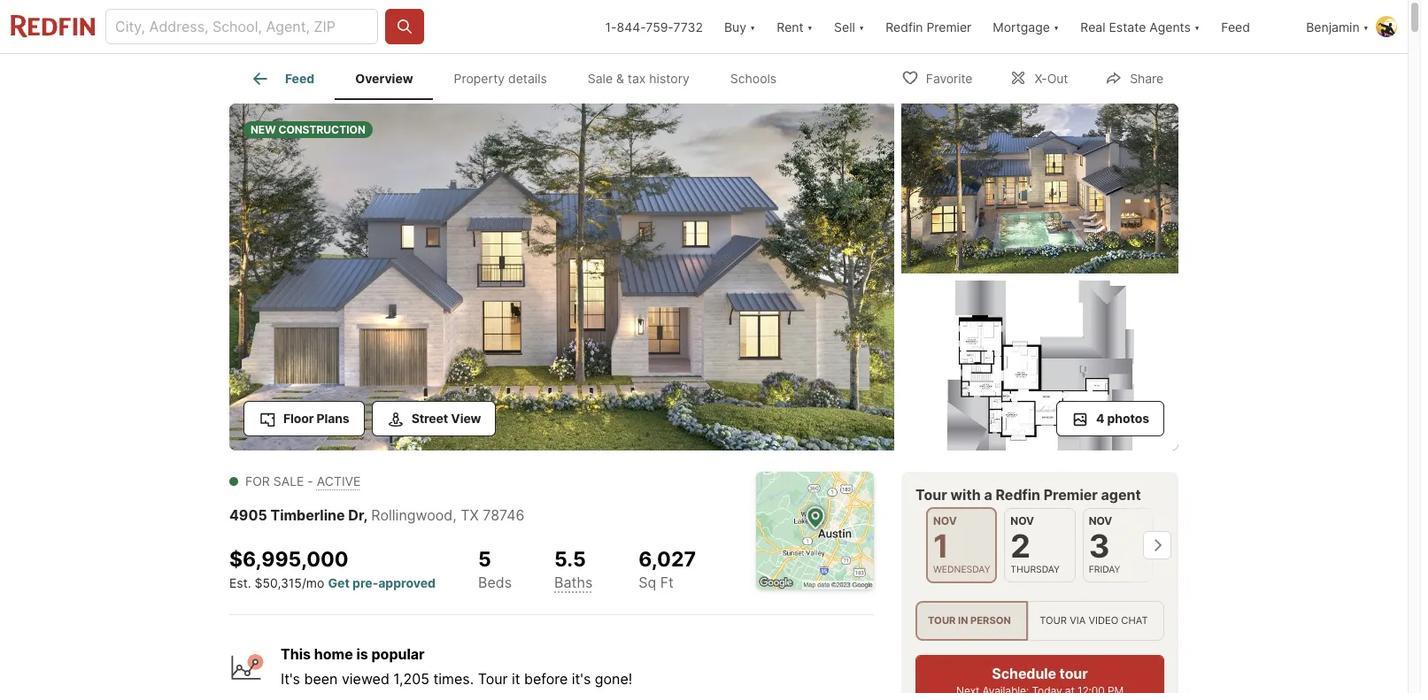 Task type: locate. For each thing, give the bounding box(es) containing it.
1 horizontal spatial ,
[[453, 506, 457, 524]]

sale & tax history tab
[[567, 58, 710, 100]]

feed inside button
[[1222, 19, 1250, 34]]

tour left with
[[916, 486, 947, 503]]

None button
[[926, 507, 998, 584], [1005, 508, 1076, 583], [1083, 508, 1154, 583], [926, 507, 998, 584], [1005, 508, 1076, 583], [1083, 508, 1154, 583]]

tab list
[[229, 54, 811, 100]]

tour left it in the bottom of the page
[[478, 671, 508, 688]]

4 ▾ from the left
[[1054, 19, 1059, 34]]

1 nov from the left
[[933, 514, 957, 527]]

3 ▾ from the left
[[859, 19, 865, 34]]

▾
[[750, 19, 756, 34], [807, 19, 813, 34], [859, 19, 865, 34], [1054, 19, 1059, 34], [1195, 19, 1200, 34], [1363, 19, 1369, 34]]

844-
[[617, 19, 646, 34]]

viewed
[[342, 671, 390, 688]]

est.
[[229, 576, 251, 591]]

,
[[364, 506, 368, 524], [453, 506, 457, 524]]

4905
[[229, 506, 267, 524]]

nov inside nov 3 friday
[[1089, 514, 1113, 527]]

ft
[[660, 574, 674, 592]]

▾ right mortgage
[[1054, 19, 1059, 34]]

2 horizontal spatial nov
[[1089, 514, 1113, 527]]

0 horizontal spatial nov
[[933, 514, 957, 527]]

78746
[[483, 506, 525, 524]]

1 horizontal spatial premier
[[1044, 486, 1098, 503]]

premier left the agent
[[1044, 486, 1098, 503]]

2 nov from the left
[[1011, 514, 1034, 527]]

nov down the agent
[[1089, 514, 1113, 527]]

1 ▾ from the left
[[750, 19, 756, 34]]

overview tab
[[335, 58, 434, 100]]

0 vertical spatial feed
[[1222, 19, 1250, 34]]

▾ right rent
[[807, 19, 813, 34]]

nov inside nov 1 wednesday
[[933, 514, 957, 527]]

1-844-759-7732 link
[[605, 19, 703, 34]]

tax
[[628, 71, 646, 86]]

tour left 'via'
[[1040, 615, 1067, 627]]

a
[[984, 486, 993, 503]]

nov down tour with a redfin premier agent
[[1011, 514, 1034, 527]]

beds
[[478, 574, 512, 592]]

rent ▾ button
[[766, 0, 824, 53]]

rollingwood
[[371, 506, 453, 524]]

759-
[[646, 19, 674, 34]]

property details tab
[[434, 58, 567, 100]]

0 horizontal spatial redfin
[[886, 19, 923, 34]]

1 , from the left
[[364, 506, 368, 524]]

sell ▾ button
[[834, 0, 865, 53]]

floor
[[283, 410, 314, 426]]

feed right agents
[[1222, 19, 1250, 34]]

sell ▾
[[834, 19, 865, 34]]

rent ▾ button
[[777, 0, 813, 53]]

property
[[454, 71, 505, 86]]

is
[[356, 646, 368, 664]]

feed button
[[1211, 0, 1296, 53]]

▾ for mortgage ▾
[[1054, 19, 1059, 34]]

real estate agents ▾
[[1081, 19, 1200, 34]]

1 horizontal spatial redfin
[[996, 486, 1041, 503]]

premier up the favorite
[[927, 19, 972, 34]]

1 horizontal spatial feed
[[1222, 19, 1250, 34]]

out
[[1047, 70, 1068, 85]]

submit search image
[[396, 18, 414, 35]]

feed up new construction
[[285, 71, 315, 86]]

new
[[251, 123, 276, 136]]

schedule
[[992, 665, 1057, 683]]

▾ right agents
[[1195, 19, 1200, 34]]

new construction
[[251, 123, 366, 136]]

0 horizontal spatial ,
[[364, 506, 368, 524]]

photos
[[1108, 410, 1150, 426]]

6,027
[[639, 547, 696, 572]]

3 nov from the left
[[1089, 514, 1113, 527]]

list box
[[916, 601, 1165, 641]]

▾ right "sell"
[[859, 19, 865, 34]]

tour left in
[[928, 615, 956, 627]]

mortgage ▾ button
[[993, 0, 1059, 53]]

x-out button
[[995, 59, 1083, 95]]

2 ▾ from the left
[[807, 19, 813, 34]]

1 horizontal spatial nov
[[1011, 514, 1034, 527]]

▾ right buy
[[750, 19, 756, 34]]

City, Address, School, Agent, ZIP search field
[[105, 9, 378, 44]]

1 vertical spatial premier
[[1044, 486, 1098, 503]]

share
[[1130, 70, 1164, 85]]

nov inside "nov 2 thursday"
[[1011, 514, 1034, 527]]

1 vertical spatial feed
[[285, 71, 315, 86]]

, left the tx
[[453, 506, 457, 524]]

4905 timberline dr, rollingwood, tx 78746 image
[[229, 104, 894, 450], [902, 104, 1179, 273], [902, 281, 1179, 450]]

feed
[[1222, 19, 1250, 34], [285, 71, 315, 86]]

feed link
[[250, 68, 315, 89]]

agent
[[1101, 486, 1141, 503]]

tour via video chat
[[1040, 615, 1148, 627]]

buy
[[724, 19, 747, 34]]

nov for 2
[[1011, 514, 1034, 527]]

tour inside this home is popular it's been viewed 1,205 times. tour it before it's gone!
[[478, 671, 508, 688]]

active link
[[317, 473, 361, 488]]

floor plans
[[283, 410, 349, 426]]

sell
[[834, 19, 855, 34]]

, left "rollingwood"
[[364, 506, 368, 524]]

0 vertical spatial premier
[[927, 19, 972, 34]]

tour with a redfin premier agent
[[916, 486, 1141, 503]]

0 vertical spatial redfin
[[886, 19, 923, 34]]

approved
[[378, 576, 436, 591]]

premier
[[927, 19, 972, 34], [1044, 486, 1098, 503]]

7732
[[674, 19, 703, 34]]

tour
[[1060, 665, 1088, 683]]

real
[[1081, 19, 1106, 34]]

it
[[512, 671, 520, 688]]

sell ▾ button
[[824, 0, 875, 53]]

1-844-759-7732
[[605, 19, 703, 34]]

6 ▾ from the left
[[1363, 19, 1369, 34]]

▾ left user photo
[[1363, 19, 1369, 34]]

6,027 sq ft
[[639, 547, 696, 592]]

2 , from the left
[[453, 506, 457, 524]]

it's
[[281, 671, 300, 688]]

baths
[[554, 574, 593, 592]]

wednesday
[[933, 564, 991, 575]]

0 horizontal spatial premier
[[927, 19, 972, 34]]

tour
[[916, 486, 947, 503], [928, 615, 956, 627], [1040, 615, 1067, 627], [478, 671, 508, 688]]

redfin right sell ▾
[[886, 19, 923, 34]]

mortgage ▾ button
[[982, 0, 1070, 53]]

tx
[[461, 506, 479, 524]]

5 beds
[[478, 547, 512, 592]]

nov 2 thursday
[[1011, 514, 1060, 575]]

schedule tour button
[[916, 655, 1165, 693]]

nov down with
[[933, 514, 957, 527]]

agents
[[1150, 19, 1191, 34]]

this home is popular it's been viewed 1,205 times. tour it before it's gone!
[[281, 646, 633, 688]]

$6,995,000 est. $50,315 /mo get pre-approved
[[229, 547, 436, 591]]

user photo image
[[1376, 16, 1398, 37]]

redfin right a
[[996, 486, 1041, 503]]

it's
[[572, 671, 591, 688]]



Task type: describe. For each thing, give the bounding box(es) containing it.
tour for tour in person
[[928, 615, 956, 627]]

tab list containing feed
[[229, 54, 811, 100]]

4 photos button
[[1057, 401, 1165, 436]]

▾ for rent ▾
[[807, 19, 813, 34]]

tour for tour via video chat
[[1040, 615, 1067, 627]]

times.
[[434, 671, 474, 688]]

-
[[308, 473, 313, 488]]

&
[[616, 71, 624, 86]]

sale
[[588, 71, 613, 86]]

in
[[958, 615, 968, 627]]

share button
[[1090, 59, 1179, 95]]

redfin premier
[[886, 19, 972, 34]]

1,205
[[394, 671, 430, 688]]

home
[[314, 646, 353, 664]]

redfin inside "button"
[[886, 19, 923, 34]]

nov for 3
[[1089, 514, 1113, 527]]

for
[[245, 473, 270, 488]]

x-out
[[1035, 70, 1068, 85]]

pre-
[[353, 576, 378, 591]]

dr
[[348, 506, 364, 524]]

4905 timberline dr , rollingwood , tx 78746
[[229, 506, 525, 524]]

2
[[1011, 527, 1031, 565]]

sq
[[639, 574, 656, 592]]

tour in person
[[928, 615, 1011, 627]]

for sale - active
[[245, 473, 361, 488]]

mortgage
[[993, 19, 1050, 34]]

0 horizontal spatial feed
[[285, 71, 315, 86]]

favorite
[[926, 70, 973, 85]]

view
[[451, 410, 481, 426]]

friday
[[1089, 564, 1121, 575]]

before
[[524, 671, 568, 688]]

schools tab
[[710, 58, 797, 100]]

nov for 1
[[933, 514, 957, 527]]

street view button
[[372, 401, 496, 436]]

nov 1 wednesday
[[933, 514, 991, 575]]

▾ for buy ▾
[[750, 19, 756, 34]]

5 ▾ from the left
[[1195, 19, 1200, 34]]

with
[[951, 486, 981, 503]]

x-
[[1035, 70, 1047, 85]]

3
[[1089, 527, 1110, 565]]

this
[[281, 646, 311, 664]]

1-
[[605, 19, 617, 34]]

4 photos
[[1096, 410, 1150, 426]]

buy ▾ button
[[724, 0, 756, 53]]

timberline
[[271, 506, 345, 524]]

map entry image
[[756, 472, 874, 589]]

overview
[[355, 71, 413, 86]]

nov 3 friday
[[1089, 514, 1121, 575]]

construction
[[278, 123, 366, 136]]

▾ for benjamin ▾
[[1363, 19, 1369, 34]]

sale
[[273, 473, 304, 488]]

mortgage ▾
[[993, 19, 1059, 34]]

$50,315
[[255, 576, 302, 591]]

tour for tour with a redfin premier agent
[[916, 486, 947, 503]]

baths link
[[554, 574, 593, 592]]

next image
[[1143, 531, 1172, 559]]

5.5 baths
[[554, 547, 593, 592]]

buy ▾ button
[[714, 0, 766, 53]]

sale & tax history
[[588, 71, 690, 86]]

property details
[[454, 71, 547, 86]]

thursday
[[1011, 564, 1060, 575]]

details
[[508, 71, 547, 86]]

rent ▾
[[777, 19, 813, 34]]

plans
[[317, 410, 349, 426]]

estate
[[1109, 19, 1146, 34]]

4
[[1096, 410, 1105, 426]]

video
[[1089, 615, 1119, 627]]

premier inside "button"
[[927, 19, 972, 34]]

real estate agents ▾ button
[[1070, 0, 1211, 53]]

history
[[649, 71, 690, 86]]

redfin premier button
[[875, 0, 982, 53]]

get
[[328, 576, 350, 591]]

▾ for sell ▾
[[859, 19, 865, 34]]

5
[[478, 547, 491, 572]]

rent
[[777, 19, 804, 34]]

been
[[304, 671, 338, 688]]

get pre-approved link
[[328, 576, 436, 591]]

popular
[[371, 646, 425, 664]]

list box containing tour in person
[[916, 601, 1165, 641]]

street view
[[411, 410, 481, 426]]

real estate agents ▾ link
[[1081, 0, 1200, 53]]

favorite button
[[886, 59, 988, 95]]

benjamin
[[1307, 19, 1360, 34]]

$6,995,000
[[229, 547, 349, 572]]

1 vertical spatial redfin
[[996, 486, 1041, 503]]

1
[[933, 527, 949, 565]]

gone!
[[595, 671, 633, 688]]

floor plans button
[[244, 401, 365, 436]]



Task type: vqa. For each thing, say whether or not it's contained in the screenshot.
90230
no



